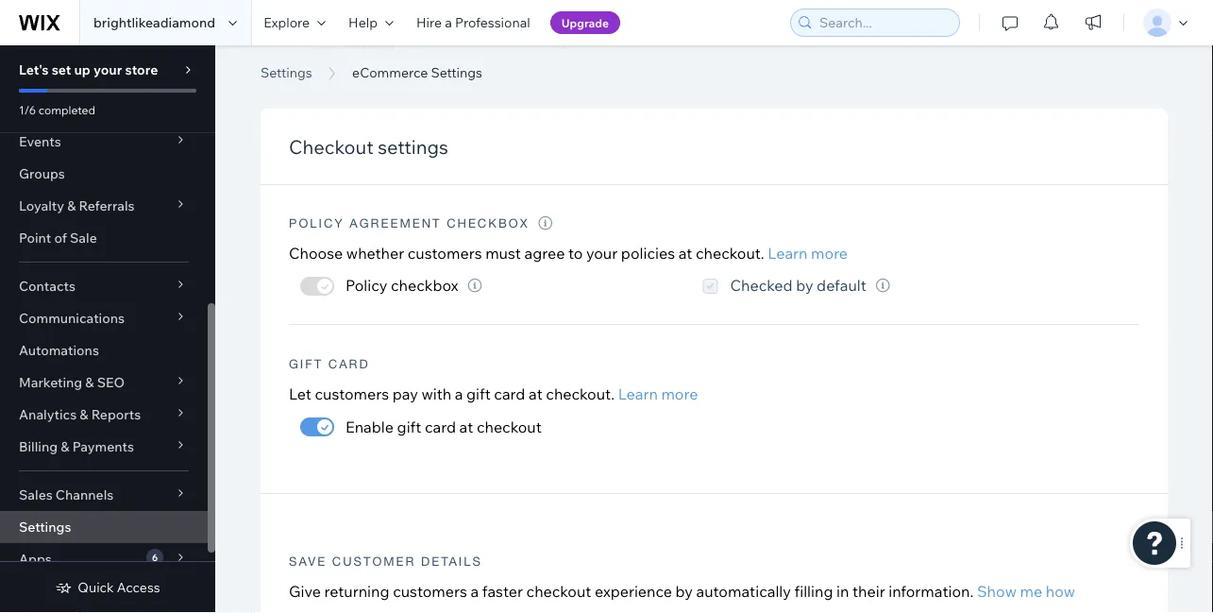 Task type: vqa. For each thing, say whether or not it's contained in the screenshot.
topmost a
yes



Task type: locate. For each thing, give the bounding box(es) containing it.
agree
[[525, 244, 565, 263]]

0 vertical spatial gift
[[467, 384, 491, 403]]

1 vertical spatial checkout.
[[546, 384, 615, 403]]

1 vertical spatial gift
[[397, 417, 422, 436]]

analytics & reports
[[19, 406, 141, 423]]

learn more link
[[768, 244, 848, 263], [618, 384, 698, 403]]

card
[[494, 384, 526, 403], [425, 417, 456, 436]]

0 horizontal spatial learn
[[618, 384, 658, 403]]

& right the 'loyalty'
[[67, 197, 76, 214]]

help
[[349, 14, 378, 31]]

1 horizontal spatial your
[[587, 244, 618, 263]]

1/6 completed
[[19, 102, 95, 117]]

let's set up your store
[[19, 61, 158, 78]]

info tooltip image right default
[[876, 279, 891, 293]]

agreement
[[350, 216, 442, 230]]

by right the experience
[[676, 582, 693, 601]]

checkbox
[[391, 276, 459, 295]]

1 vertical spatial info tooltip image
[[876, 279, 891, 293]]

policies
[[621, 244, 675, 263]]

information.
[[889, 582, 974, 601]]

learn
[[768, 244, 808, 263], [618, 384, 658, 403]]

customers down details
[[393, 582, 467, 601]]

analytics
[[19, 406, 77, 423]]

0 vertical spatial a
[[445, 14, 452, 31]]

channels
[[56, 486, 114, 503]]

policy down whether
[[346, 276, 388, 295]]

card right with
[[494, 384, 526, 403]]

loyalty
[[19, 197, 64, 214]]

settings link
[[251, 63, 322, 82], [0, 511, 208, 543]]

point
[[19, 230, 51, 246]]

& inside the marketing & seo popup button
[[85, 374, 94, 391]]

& right billing
[[61, 438, 69, 455]]

1 horizontal spatial policy
[[346, 276, 388, 295]]

the
[[487, 32, 510, 51]]

0 horizontal spatial by
[[676, 582, 693, 601]]

1 vertical spatial settings link
[[0, 511, 208, 543]]

gift right with
[[467, 384, 491, 403]]

0 vertical spatial your
[[93, 61, 122, 78]]

default
[[817, 276, 867, 295]]

1 vertical spatial learn
[[618, 384, 658, 403]]

in
[[837, 582, 850, 601]]

0 horizontal spatial at
[[460, 417, 474, 436]]

0 vertical spatial settings link
[[251, 63, 322, 82]]

upgrade button
[[550, 11, 621, 34]]

customer
[[332, 554, 416, 569]]

gift
[[467, 384, 491, 403], [397, 417, 422, 436]]

1 horizontal spatial info tooltip image
[[876, 279, 891, 293]]

0 vertical spatial checkout.
[[696, 244, 765, 263]]

to
[[569, 244, 583, 263]]

customers for whether
[[408, 244, 482, 263]]

settings link down explore
[[251, 63, 322, 82]]

0 vertical spatial at
[[679, 244, 693, 263]]

referrals
[[79, 197, 135, 214]]

1 horizontal spatial more
[[812, 244, 848, 263]]

learn more link for more
[[618, 384, 698, 403]]

0 horizontal spatial more
[[662, 384, 698, 403]]

save
[[289, 554, 327, 569]]

contacts
[[19, 278, 76, 294]]

your right to
[[587, 244, 618, 263]]

0 horizontal spatial learn more link
[[618, 384, 698, 403]]

let
[[289, 384, 312, 403]]

0 vertical spatial by
[[796, 276, 814, 295]]

a right hire
[[445, 14, 452, 31]]

customers up checkbox
[[408, 244, 482, 263]]

gift down pay
[[397, 417, 422, 436]]

sales channels
[[19, 486, 114, 503]]

set
[[52, 61, 71, 78]]

checkout settings
[[289, 135, 449, 159]]

your right up
[[93, 61, 122, 78]]

upgrade
[[562, 16, 609, 30]]

analytics & reports button
[[0, 399, 208, 431]]

ecommerce down display
[[352, 64, 428, 81]]

faster
[[482, 582, 523, 601]]

info tooltip image up agree
[[539, 216, 555, 230]]

policy up choose
[[289, 216, 345, 230]]

billing & payments button
[[0, 431, 208, 463]]

let customers pay with a gift card at checkout. learn more
[[289, 384, 698, 403]]

settings
[[465, 41, 602, 84], [261, 64, 312, 81], [431, 64, 483, 81], [19, 519, 71, 535]]

0 vertical spatial info tooltip image
[[539, 216, 555, 230]]

1 horizontal spatial card
[[494, 384, 526, 403]]

billing
[[19, 438, 58, 455]]

0 horizontal spatial your
[[93, 61, 122, 78]]

explore
[[264, 14, 310, 31]]

0 horizontal spatial gift
[[397, 417, 422, 436]]

checkout right faster
[[527, 582, 592, 601]]

0 vertical spatial learn more link
[[768, 244, 848, 263]]

settings link down channels
[[0, 511, 208, 543]]

0 vertical spatial card
[[494, 384, 526, 403]]

0 horizontal spatial settings link
[[0, 511, 208, 543]]

a left faster
[[471, 582, 479, 601]]

0 horizontal spatial card
[[425, 417, 456, 436]]

by
[[796, 276, 814, 295], [676, 582, 693, 601]]

& inside the billing & payments dropdown button
[[61, 438, 69, 455]]

1 horizontal spatial learn more link
[[768, 244, 848, 263]]

1 horizontal spatial by
[[796, 276, 814, 295]]

ecommerce settings
[[261, 41, 602, 84], [352, 64, 483, 81]]

0 vertical spatial checkout
[[477, 417, 542, 436]]

me
[[1021, 582, 1043, 601]]

store
[[125, 61, 158, 78]]

1 vertical spatial learn more link
[[618, 384, 698, 403]]

ecommerce
[[261, 41, 457, 84], [352, 64, 428, 81]]

1 vertical spatial a
[[455, 384, 463, 403]]

1 vertical spatial policy
[[346, 276, 388, 295]]

& inside analytics & reports dropdown button
[[80, 406, 88, 423]]

1 vertical spatial by
[[676, 582, 693, 601]]

customers down card
[[315, 384, 389, 403]]

loyalty & referrals
[[19, 197, 135, 214]]

help button
[[337, 0, 405, 45]]

more
[[812, 244, 848, 263], [662, 384, 698, 403]]

0 vertical spatial policy
[[289, 216, 345, 230]]

& left seo
[[85, 374, 94, 391]]

display
[[346, 32, 398, 51]]

settings down professional
[[465, 41, 602, 84]]

show
[[978, 582, 1017, 601]]

info tooltip image
[[539, 216, 555, 230], [876, 279, 891, 293]]

marketing & seo button
[[0, 367, 208, 399]]

communications button
[[0, 302, 208, 334]]

1 vertical spatial at
[[529, 384, 543, 403]]

& left reports
[[80, 406, 88, 423]]

by left default
[[796, 276, 814, 295]]

checkbox
[[447, 216, 530, 230]]

policy checkbox
[[346, 276, 459, 295]]

2 vertical spatial customers
[[393, 582, 467, 601]]

& inside loyalty & referrals popup button
[[67, 197, 76, 214]]

2 vertical spatial a
[[471, 582, 479, 601]]

2 vertical spatial at
[[460, 417, 474, 436]]

info tooltip image for checkbox
[[539, 216, 555, 230]]

0 vertical spatial customers
[[408, 244, 482, 263]]

checkout down let customers pay with a gift card at checkout. learn more
[[477, 417, 542, 436]]

sales
[[19, 486, 53, 503]]

0 horizontal spatial policy
[[289, 216, 345, 230]]

ecommerce down help
[[261, 41, 457, 84]]

settings down sales
[[19, 519, 71, 535]]

info tooltip image for default
[[876, 279, 891, 293]]

2 horizontal spatial a
[[471, 582, 479, 601]]

0 vertical spatial learn
[[768, 244, 808, 263]]

card down with
[[425, 417, 456, 436]]

settings down near
[[431, 64, 483, 81]]

0 horizontal spatial info tooltip image
[[539, 216, 555, 230]]

1 horizontal spatial at
[[529, 384, 543, 403]]

0 vertical spatial more
[[812, 244, 848, 263]]

your
[[93, 61, 122, 78], [587, 244, 618, 263]]

0 horizontal spatial a
[[445, 14, 452, 31]]

settings
[[378, 135, 449, 159]]

choose whether customers must agree to your policies at checkout. learn more
[[289, 244, 848, 263]]

communications
[[19, 310, 125, 326]]

near
[[452, 32, 483, 51]]

a right with
[[455, 384, 463, 403]]

give returning customers a faster checkout experience by automatically filling in their information. show me how
[[289, 582, 1076, 601]]

completed
[[39, 102, 95, 117]]



Task type: describe. For each thing, give the bounding box(es) containing it.
your inside sidebar "element"
[[93, 61, 122, 78]]

seo
[[97, 374, 125, 391]]

show me how link
[[978, 582, 1076, 601]]

contacts button
[[0, 270, 208, 302]]

of
[[54, 230, 67, 246]]

enable gift card at checkout
[[346, 417, 542, 436]]

1 vertical spatial checkout
[[527, 582, 592, 601]]

1 vertical spatial customers
[[315, 384, 389, 403]]

whether
[[347, 244, 404, 263]]

1 vertical spatial your
[[587, 244, 618, 263]]

info tooltip image
[[468, 279, 482, 293]]

checkout
[[289, 135, 374, 159]]

reports
[[91, 406, 141, 423]]

quick access
[[78, 579, 160, 596]]

display "from" near the lowest price
[[346, 32, 598, 51]]

their
[[853, 582, 886, 601]]

1/6
[[19, 102, 36, 117]]

hire a professional
[[417, 14, 531, 31]]

hire a professional link
[[405, 0, 542, 45]]

0 horizontal spatial checkout.
[[546, 384, 615, 403]]

1 horizontal spatial gift
[[467, 384, 491, 403]]

hire
[[417, 14, 442, 31]]

learn more link for learn
[[768, 244, 848, 263]]

marketing
[[19, 374, 82, 391]]

must
[[486, 244, 521, 263]]

loyalty & referrals button
[[0, 190, 208, 222]]

with
[[422, 384, 452, 403]]

settings link inside sidebar "element"
[[0, 511, 208, 543]]

quick
[[78, 579, 114, 596]]

6
[[152, 551, 158, 563]]

enable
[[346, 417, 394, 436]]

how
[[1046, 582, 1076, 601]]

& for marketing
[[85, 374, 94, 391]]

& for loyalty
[[67, 197, 76, 214]]

let's
[[19, 61, 49, 78]]

up
[[74, 61, 91, 78]]

marketing & seo
[[19, 374, 125, 391]]

& for billing
[[61, 438, 69, 455]]

& for analytics
[[80, 406, 88, 423]]

sidebar element
[[0, 0, 215, 613]]

1 vertical spatial card
[[425, 417, 456, 436]]

pay
[[393, 384, 418, 403]]

gift card
[[289, 357, 370, 371]]

details
[[421, 554, 483, 569]]

payments
[[72, 438, 134, 455]]

events button
[[0, 126, 208, 158]]

give
[[289, 582, 321, 601]]

sales channels button
[[0, 479, 208, 511]]

settings inside sidebar "element"
[[19, 519, 71, 535]]

"from"
[[401, 32, 448, 51]]

filling
[[795, 582, 834, 601]]

Search... field
[[814, 9, 954, 36]]

billing & payments
[[19, 438, 134, 455]]

quick access button
[[55, 579, 160, 596]]

2 horizontal spatial at
[[679, 244, 693, 263]]

save customer details
[[289, 554, 483, 569]]

settings down explore
[[261, 64, 312, 81]]

point of sale
[[19, 230, 97, 246]]

apps
[[19, 551, 52, 567]]

customers for returning
[[393, 582, 467, 601]]

automatically
[[697, 582, 791, 601]]

groups link
[[0, 158, 208, 190]]

professional
[[455, 14, 531, 31]]

1 horizontal spatial checkout.
[[696, 244, 765, 263]]

point of sale link
[[0, 222, 208, 254]]

price
[[563, 32, 598, 51]]

returning
[[325, 582, 390, 601]]

checked
[[731, 276, 793, 295]]

policy for policy agreement checkbox
[[289, 216, 345, 230]]

groups
[[19, 165, 65, 182]]

1 horizontal spatial settings link
[[251, 63, 322, 82]]

1 horizontal spatial learn
[[768, 244, 808, 263]]

policy agreement checkbox
[[289, 216, 530, 230]]

brightlikeadiamond
[[94, 14, 216, 31]]

lowest
[[513, 32, 560, 51]]

checked by default
[[731, 276, 867, 295]]

1 vertical spatial more
[[662, 384, 698, 403]]

choose
[[289, 244, 343, 263]]

sale
[[70, 230, 97, 246]]

policy for policy checkbox
[[346, 276, 388, 295]]

automations
[[19, 342, 99, 358]]

ecommerce settings down hire
[[261, 41, 602, 84]]

access
[[117, 579, 160, 596]]

1 horizontal spatial a
[[455, 384, 463, 403]]

card
[[328, 357, 370, 371]]

ecommerce settings down "from"
[[352, 64, 483, 81]]

experience
[[595, 582, 673, 601]]

gift
[[289, 357, 323, 371]]



